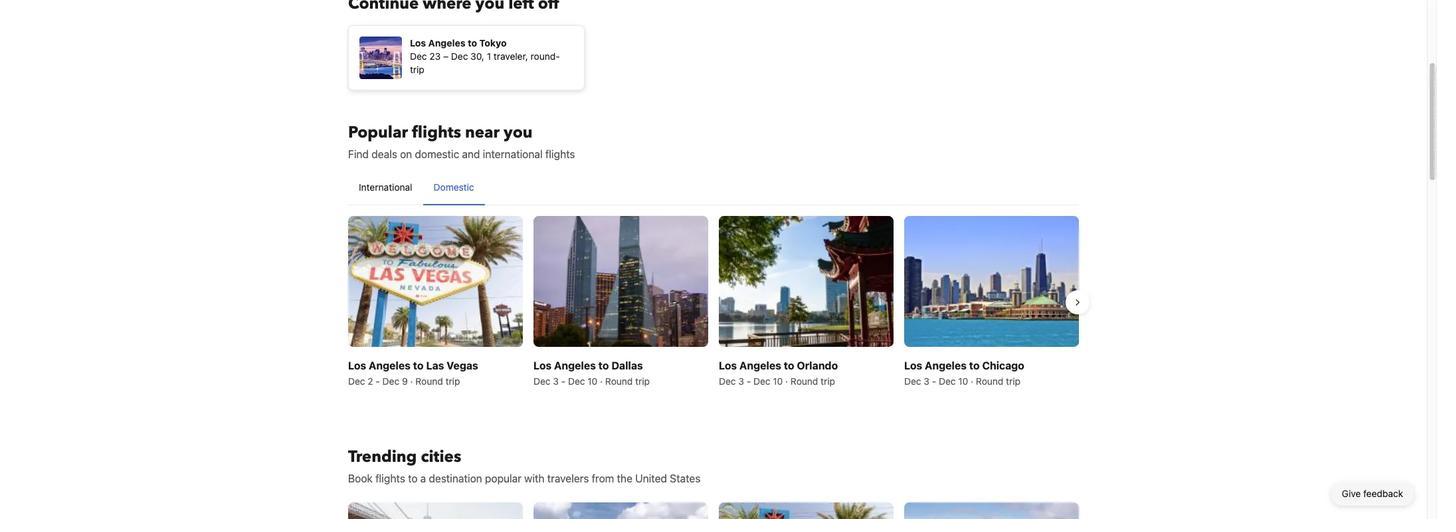 Task type: describe. For each thing, give the bounding box(es) containing it.
traveler,
[[494, 51, 528, 62]]

tab list containing international
[[348, 170, 1079, 206]]

round for los angeles to dallas
[[605, 376, 633, 387]]

los angeles to orlando dec 3 - dec 10 · round trip
[[719, 360, 838, 387]]

3 for los angeles to orlando
[[739, 376, 744, 387]]

23
[[430, 51, 441, 62]]

angeles for tokyo
[[428, 37, 466, 49]]

1
[[487, 51, 491, 62]]

travelers
[[548, 473, 589, 485]]

angeles for orlando
[[740, 360, 782, 372]]

- for los angeles to chicago
[[932, 376, 937, 387]]

round inside los angeles to las vegas dec 2 - dec 9 · round trip
[[416, 376, 443, 387]]

tokyo
[[480, 37, 507, 49]]

· inside los angeles to las vegas dec 2 - dec 9 · round trip
[[410, 376, 413, 387]]

los for los angeles to chicago
[[905, 360, 923, 372]]

los angeles to tokyo dec 23 – dec 30, 1 traveler, round- trip
[[410, 37, 560, 75]]

popular flights near you find deals on domestic and international flights
[[348, 122, 575, 160]]

to for las
[[413, 360, 424, 372]]

los angeles to las vegas dec 2 - dec 9 · round trip
[[348, 360, 478, 387]]

international
[[359, 181, 412, 193]]

angeles for las
[[369, 360, 411, 372]]

los angeles to chicago image
[[905, 216, 1079, 347]]

10 for dallas
[[588, 376, 598, 387]]

los angeles to las vegas image
[[348, 216, 523, 347]]

angeles for dallas
[[554, 360, 596, 372]]

with
[[525, 473, 545, 485]]

30,
[[471, 51, 485, 62]]

chicago
[[983, 360, 1025, 372]]

vegas
[[447, 360, 478, 372]]

orlando
[[797, 360, 838, 372]]

to for chicago
[[970, 360, 980, 372]]

trip for los angeles to chicago
[[1006, 376, 1021, 387]]

- for los angeles to dallas
[[561, 376, 566, 387]]

domestic button
[[423, 170, 485, 205]]

popular
[[485, 473, 522, 485]]

feedback
[[1364, 488, 1404, 499]]

- for los angeles to orlando
[[747, 376, 751, 387]]

10 for chicago
[[959, 376, 969, 387]]

dallas
[[612, 360, 643, 372]]

trending cities book flights to a destination popular with travelers from the united states
[[348, 446, 701, 485]]

angeles for chicago
[[925, 360, 967, 372]]

domestic
[[415, 148, 459, 160]]

3 for los angeles to chicago
[[924, 376, 930, 387]]

states
[[670, 473, 701, 485]]

to for orlando
[[784, 360, 795, 372]]

los for los angeles to dallas
[[534, 360, 552, 372]]

cities
[[421, 446, 461, 468]]

trip for los angeles to orlando
[[821, 376, 835, 387]]



Task type: vqa. For each thing, say whether or not it's contained in the screenshot.


Task type: locate. For each thing, give the bounding box(es) containing it.
international button
[[348, 170, 423, 205]]

trip inside los angeles to orlando dec 3 - dec 10 · round trip
[[821, 376, 835, 387]]

give feedback
[[1342, 488, 1404, 499]]

1 horizontal spatial flights
[[412, 122, 461, 144]]

to up 30,
[[468, 37, 477, 49]]

to inside trending cities book flights to a destination popular with travelers from the united states
[[408, 473, 418, 485]]

0 horizontal spatial 3
[[553, 376, 559, 387]]

3 inside los angeles to chicago dec 3 - dec 10 · round trip
[[924, 376, 930, 387]]

· for los angeles to chicago
[[971, 376, 974, 387]]

· for los angeles to orlando
[[786, 376, 788, 387]]

4 - from the left
[[932, 376, 937, 387]]

trip inside los angeles to las vegas dec 2 - dec 9 · round trip
[[446, 376, 460, 387]]

round
[[416, 376, 443, 387], [605, 376, 633, 387], [791, 376, 818, 387], [976, 376, 1004, 387]]

3 3 from the left
[[924, 376, 930, 387]]

- inside los angeles to las vegas dec 2 - dec 9 · round trip
[[376, 376, 380, 387]]

to left chicago
[[970, 360, 980, 372]]

3 round from the left
[[791, 376, 818, 387]]

3 10 from the left
[[959, 376, 969, 387]]

los for los angeles to tokyo
[[410, 37, 426, 49]]

· inside los angeles to chicago dec 3 - dec 10 · round trip
[[971, 376, 974, 387]]

to inside los angeles to las vegas dec 2 - dec 9 · round trip
[[413, 360, 424, 372]]

dec
[[410, 51, 427, 62], [451, 51, 468, 62], [348, 376, 365, 387], [383, 376, 400, 387], [534, 376, 551, 387], [568, 376, 585, 387], [719, 376, 736, 387], [754, 376, 771, 387], [905, 376, 922, 387], [939, 376, 956, 387]]

1 horizontal spatial 10
[[773, 376, 783, 387]]

round down the orlando
[[791, 376, 818, 387]]

trip inside los angeles to chicago dec 3 - dec 10 · round trip
[[1006, 376, 1021, 387]]

los angeles to dallas image
[[534, 216, 709, 347]]

united
[[636, 473, 667, 485]]

to for tokyo
[[468, 37, 477, 49]]

book
[[348, 473, 373, 485]]

the
[[617, 473, 633, 485]]

round down chicago
[[976, 376, 1004, 387]]

angeles inside los angeles to dallas dec 3 - dec 10 · round trip
[[554, 360, 596, 372]]

flights inside trending cities book flights to a destination popular with travelers from the united states
[[376, 473, 405, 485]]

9
[[402, 376, 408, 387]]

·
[[410, 376, 413, 387], [600, 376, 603, 387], [786, 376, 788, 387], [971, 376, 974, 387]]

10 inside los angeles to chicago dec 3 - dec 10 · round trip
[[959, 376, 969, 387]]

3
[[553, 376, 559, 387], [739, 376, 744, 387], [924, 376, 930, 387]]

angeles up 9
[[369, 360, 411, 372]]

los inside los angeles to chicago dec 3 - dec 10 · round trip
[[905, 360, 923, 372]]

los inside los angeles to las vegas dec 2 - dec 9 · round trip
[[348, 360, 366, 372]]

find
[[348, 148, 369, 160]]

- inside los angeles to chicago dec 3 - dec 10 · round trip
[[932, 376, 937, 387]]

2 3 from the left
[[739, 376, 744, 387]]

3 inside los angeles to orlando dec 3 - dec 10 · round trip
[[739, 376, 744, 387]]

tab list
[[348, 170, 1079, 206]]

angeles inside los angeles to orlando dec 3 - dec 10 · round trip
[[740, 360, 782, 372]]

· for los angeles to dallas
[[600, 376, 603, 387]]

los angeles to orlando image
[[719, 216, 894, 347]]

angeles left chicago
[[925, 360, 967, 372]]

flights right international
[[546, 148, 575, 160]]

to inside los angeles to orlando dec 3 - dec 10 · round trip
[[784, 360, 795, 372]]

to for dallas
[[599, 360, 609, 372]]

1 3 from the left
[[553, 376, 559, 387]]

1 - from the left
[[376, 376, 380, 387]]

1 round from the left
[[416, 376, 443, 387]]

-
[[376, 376, 380, 387], [561, 376, 566, 387], [747, 376, 751, 387], [932, 376, 937, 387]]

10 inside los angeles to orlando dec 3 - dec 10 · round trip
[[773, 376, 783, 387]]

give feedback button
[[1332, 482, 1414, 506]]

round for los angeles to orlando
[[791, 376, 818, 387]]

from
[[592, 473, 614, 485]]

3 inside los angeles to dallas dec 3 - dec 10 · round trip
[[553, 376, 559, 387]]

2 10 from the left
[[773, 376, 783, 387]]

2
[[368, 376, 373, 387]]

–
[[443, 51, 449, 62]]

2 round from the left
[[605, 376, 633, 387]]

round-
[[531, 51, 560, 62]]

to left las
[[413, 360, 424, 372]]

4 · from the left
[[971, 376, 974, 387]]

angeles
[[428, 37, 466, 49], [369, 360, 411, 372], [554, 360, 596, 372], [740, 360, 782, 372], [925, 360, 967, 372]]

· inside los angeles to orlando dec 3 - dec 10 · round trip
[[786, 376, 788, 387]]

trip inside los angeles to dallas dec 3 - dec 10 · round trip
[[636, 376, 650, 387]]

3 for los angeles to dallas
[[553, 376, 559, 387]]

0 horizontal spatial flights
[[376, 473, 405, 485]]

2 - from the left
[[561, 376, 566, 387]]

los angeles to chicago dec 3 - dec 10 · round trip
[[905, 360, 1025, 387]]

2 horizontal spatial 3
[[924, 376, 930, 387]]

round inside los angeles to dallas dec 3 - dec 10 · round trip
[[605, 376, 633, 387]]

popular
[[348, 122, 408, 144]]

round down las
[[416, 376, 443, 387]]

angeles left the orlando
[[740, 360, 782, 372]]

3 · from the left
[[786, 376, 788, 387]]

to inside "los angeles to tokyo dec 23 – dec 30, 1 traveler, round- trip"
[[468, 37, 477, 49]]

trip
[[410, 64, 425, 75], [446, 376, 460, 387], [636, 376, 650, 387], [821, 376, 835, 387], [1006, 376, 1021, 387]]

region containing los angeles to las vegas
[[338, 211, 1090, 394]]

angeles left the dallas
[[554, 360, 596, 372]]

trip inside "los angeles to tokyo dec 23 – dec 30, 1 traveler, round- trip"
[[410, 64, 425, 75]]

10
[[588, 376, 598, 387], [773, 376, 783, 387], [959, 376, 969, 387]]

you
[[504, 122, 533, 144]]

destination
[[429, 473, 482, 485]]

10 inside los angeles to dallas dec 3 - dec 10 · round trip
[[588, 376, 598, 387]]

los angeles to dallas dec 3 - dec 10 · round trip
[[534, 360, 650, 387]]

flights
[[412, 122, 461, 144], [546, 148, 575, 160], [376, 473, 405, 485]]

1 · from the left
[[410, 376, 413, 387]]

to left the dallas
[[599, 360, 609, 372]]

flights up domestic
[[412, 122, 461, 144]]

2 horizontal spatial 10
[[959, 376, 969, 387]]

to inside los angeles to chicago dec 3 - dec 10 · round trip
[[970, 360, 980, 372]]

flights down trending
[[376, 473, 405, 485]]

to left a
[[408, 473, 418, 485]]

and
[[462, 148, 480, 160]]

4 round from the left
[[976, 376, 1004, 387]]

international
[[483, 148, 543, 160]]

0 vertical spatial flights
[[412, 122, 461, 144]]

1 10 from the left
[[588, 376, 598, 387]]

3 - from the left
[[747, 376, 751, 387]]

2 horizontal spatial flights
[[546, 148, 575, 160]]

trip for los angeles to dallas
[[636, 376, 650, 387]]

- inside los angeles to orlando dec 3 - dec 10 · round trip
[[747, 376, 751, 387]]

region
[[338, 211, 1090, 394]]

domestic
[[434, 181, 474, 193]]

to left the orlando
[[784, 360, 795, 372]]

las
[[426, 360, 444, 372]]

1 horizontal spatial 3
[[739, 376, 744, 387]]

on
[[400, 148, 412, 160]]

los for los angeles to orlando
[[719, 360, 737, 372]]

to
[[468, 37, 477, 49], [413, 360, 424, 372], [599, 360, 609, 372], [784, 360, 795, 372], [970, 360, 980, 372], [408, 473, 418, 485]]

round for los angeles to chicago
[[976, 376, 1004, 387]]

1 vertical spatial flights
[[546, 148, 575, 160]]

a
[[421, 473, 426, 485]]

0 horizontal spatial 10
[[588, 376, 598, 387]]

to inside los angeles to dallas dec 3 - dec 10 · round trip
[[599, 360, 609, 372]]

los for los angeles to las vegas
[[348, 360, 366, 372]]

trending
[[348, 446, 417, 468]]

- inside los angeles to dallas dec 3 - dec 10 · round trip
[[561, 376, 566, 387]]

los inside los angeles to dallas dec 3 - dec 10 · round trip
[[534, 360, 552, 372]]

near
[[465, 122, 500, 144]]

· inside los angeles to dallas dec 3 - dec 10 · round trip
[[600, 376, 603, 387]]

angeles up –
[[428, 37, 466, 49]]

angeles inside "los angeles to tokyo dec 23 – dec 30, 1 traveler, round- trip"
[[428, 37, 466, 49]]

los inside "los angeles to tokyo dec 23 – dec 30, 1 traveler, round- trip"
[[410, 37, 426, 49]]

angeles inside los angeles to chicago dec 3 - dec 10 · round trip
[[925, 360, 967, 372]]

los
[[410, 37, 426, 49], [348, 360, 366, 372], [534, 360, 552, 372], [719, 360, 737, 372], [905, 360, 923, 372]]

2 vertical spatial flights
[[376, 473, 405, 485]]

10 for orlando
[[773, 376, 783, 387]]

round inside los angeles to orlando dec 3 - dec 10 · round trip
[[791, 376, 818, 387]]

give
[[1342, 488, 1361, 499]]

angeles inside los angeles to las vegas dec 2 - dec 9 · round trip
[[369, 360, 411, 372]]

round inside los angeles to chicago dec 3 - dec 10 · round trip
[[976, 376, 1004, 387]]

round down the dallas
[[605, 376, 633, 387]]

2 · from the left
[[600, 376, 603, 387]]

deals
[[372, 148, 397, 160]]

los inside los angeles to orlando dec 3 - dec 10 · round trip
[[719, 360, 737, 372]]



